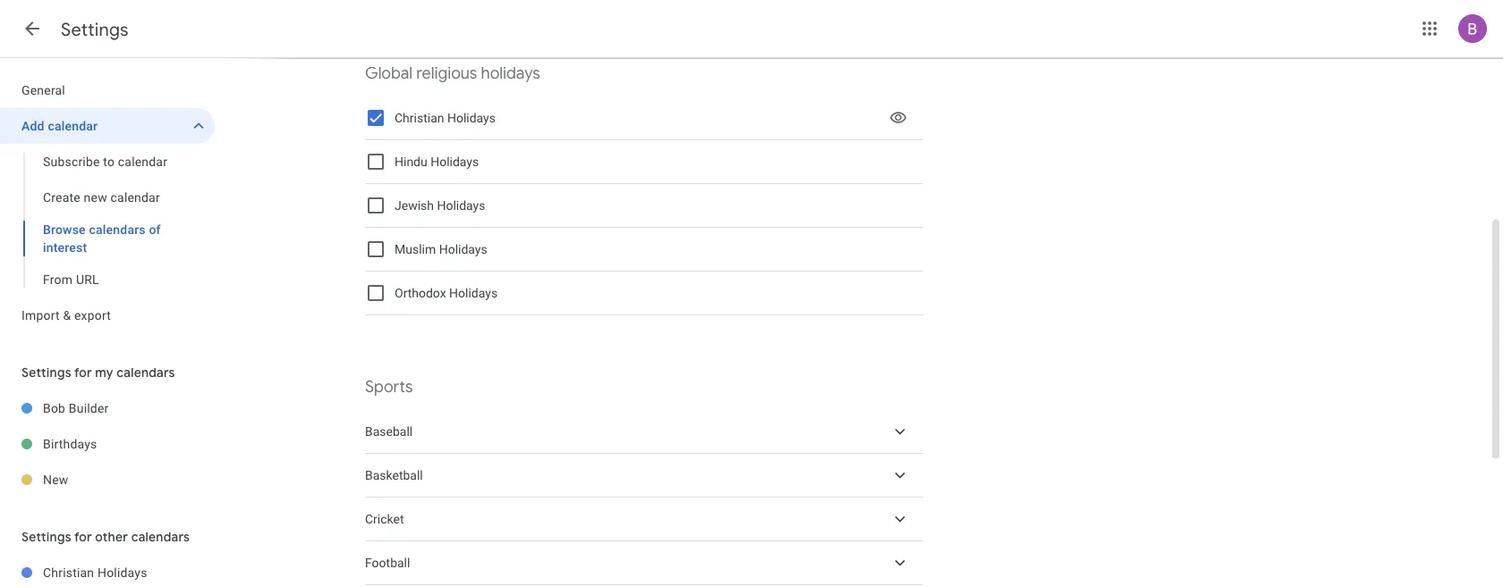 Task type: locate. For each thing, give the bounding box(es) containing it.
1 vertical spatial calendars
[[117, 365, 175, 381]]

2 vertical spatial calendars
[[131, 530, 190, 546]]

calendars for other
[[131, 530, 190, 546]]

for for my
[[74, 365, 92, 381]]

settings right go back image
[[61, 18, 129, 41]]

birthdays tree item
[[0, 427, 215, 463]]

hindu
[[395, 155, 427, 169]]

1 vertical spatial christian
[[43, 566, 94, 581]]

christian holidays down settings for other calendars
[[43, 566, 147, 581]]

2 vertical spatial calendar
[[111, 190, 160, 205]]

christian holidays
[[395, 111, 496, 125], [43, 566, 147, 581]]

christian holidays up hindu holidays
[[395, 111, 496, 125]]

settings down new
[[21, 530, 71, 546]]

christian holidays link
[[43, 556, 215, 587]]

calendar up of
[[111, 190, 160, 205]]

for
[[74, 365, 92, 381], [74, 530, 92, 546]]

global religious holidays
[[365, 63, 540, 84]]

calendars down create new calendar
[[89, 222, 146, 237]]

hindu holidays
[[395, 155, 479, 169]]

1 vertical spatial settings
[[21, 365, 71, 381]]

import
[[21, 308, 60, 323]]

0 vertical spatial settings
[[61, 18, 129, 41]]

cricket tree item
[[365, 498, 923, 542]]

import & export
[[21, 308, 111, 323]]

calendar
[[48, 119, 98, 133], [118, 154, 167, 169], [111, 190, 160, 205]]

christian up hindu on the left top of the page
[[395, 111, 444, 125]]

1 for from the top
[[74, 365, 92, 381]]

1 vertical spatial for
[[74, 530, 92, 546]]

for for other
[[74, 530, 92, 546]]

settings for settings for other calendars
[[21, 530, 71, 546]]

settings up bob
[[21, 365, 71, 381]]

tree containing general
[[0, 72, 215, 334]]

2 for from the top
[[74, 530, 92, 546]]

basketball
[[365, 469, 423, 483]]

holidays
[[481, 63, 540, 84]]

bob builder
[[43, 401, 109, 416]]

calendars right my
[[117, 365, 175, 381]]

group
[[0, 144, 215, 298]]

bob
[[43, 401, 65, 416]]

settings
[[61, 18, 129, 41], [21, 365, 71, 381], [21, 530, 71, 546]]

holidays
[[447, 111, 496, 125], [431, 155, 479, 169], [437, 198, 485, 213], [439, 242, 487, 257], [449, 286, 498, 301], [97, 566, 147, 581]]

1 horizontal spatial christian
[[395, 111, 444, 125]]

calendar up subscribe
[[48, 119, 98, 133]]

holidays up orthodox holidays
[[439, 242, 487, 257]]

0 vertical spatial christian holidays
[[395, 111, 496, 125]]

settings for my calendars tree
[[0, 391, 215, 498]]

0 horizontal spatial christian holidays
[[43, 566, 147, 581]]

0 vertical spatial for
[[74, 365, 92, 381]]

christian
[[395, 111, 444, 125], [43, 566, 94, 581]]

basketball tree item
[[365, 455, 923, 498]]

tree
[[0, 72, 215, 334]]

1 vertical spatial calendar
[[118, 154, 167, 169]]

go back image
[[21, 18, 43, 39]]

from
[[43, 272, 73, 287]]

general
[[21, 83, 65, 98]]

calendars
[[89, 222, 146, 237], [117, 365, 175, 381], [131, 530, 190, 546]]

muslim
[[395, 242, 436, 257]]

1 vertical spatial christian holidays
[[43, 566, 147, 581]]

cricket
[[365, 512, 404, 527]]

baseball
[[365, 425, 413, 440]]

for left my
[[74, 365, 92, 381]]

calendar right to
[[118, 154, 167, 169]]

holidays right hindu on the left top of the page
[[431, 155, 479, 169]]

new
[[84, 190, 107, 205]]

football tree item
[[365, 542, 923, 586]]

calendars up christian holidays 'link'
[[131, 530, 190, 546]]

christian down settings for other calendars
[[43, 566, 94, 581]]

0 vertical spatial calendar
[[48, 119, 98, 133]]

calendars for my
[[117, 365, 175, 381]]

calendar for create new calendar
[[111, 190, 160, 205]]

orthodox
[[395, 286, 446, 301]]

to
[[103, 154, 115, 169]]

browse calendars of interest
[[43, 222, 161, 255]]

0 horizontal spatial christian
[[43, 566, 94, 581]]

add calendar tree item
[[0, 108, 215, 144]]

muslim holidays
[[395, 242, 487, 257]]

sports
[[365, 377, 413, 398]]

tree item
[[365, 586, 923, 587]]

holidays down other
[[97, 566, 147, 581]]

jewish
[[395, 198, 434, 213]]

2 vertical spatial settings
[[21, 530, 71, 546]]

birthdays link
[[43, 427, 215, 463]]

for left other
[[74, 530, 92, 546]]

0 vertical spatial calendars
[[89, 222, 146, 237]]

export
[[74, 308, 111, 323]]

new link
[[43, 463, 215, 498]]

url
[[76, 272, 99, 287]]



Task type: describe. For each thing, give the bounding box(es) containing it.
christian holidays tree item
[[0, 556, 215, 587]]

builder
[[69, 401, 109, 416]]

browse
[[43, 222, 86, 237]]

holidays inside 'link'
[[97, 566, 147, 581]]

baseball tree item
[[365, 411, 923, 455]]

settings for settings for my calendars
[[21, 365, 71, 381]]

add
[[21, 119, 44, 133]]

christian inside 'link'
[[43, 566, 94, 581]]

birthdays
[[43, 437, 97, 452]]

from url
[[43, 272, 99, 287]]

holidays down global religious holidays
[[447, 111, 496, 125]]

my
[[95, 365, 113, 381]]

create
[[43, 190, 80, 205]]

football
[[365, 556, 410, 571]]

create new calendar
[[43, 190, 160, 205]]

calendar for subscribe to calendar
[[118, 154, 167, 169]]

settings for my calendars
[[21, 365, 175, 381]]

&
[[63, 308, 71, 323]]

jewish holidays
[[395, 198, 485, 213]]

global
[[365, 63, 413, 84]]

calendar inside add calendar tree item
[[48, 119, 98, 133]]

settings for other calendars
[[21, 530, 190, 546]]

calendars inside browse calendars of interest
[[89, 222, 146, 237]]

other
[[95, 530, 128, 546]]

group containing subscribe to calendar
[[0, 144, 215, 298]]

1 horizontal spatial christian holidays
[[395, 111, 496, 125]]

of
[[149, 222, 161, 237]]

holidays right "jewish" at top
[[437, 198, 485, 213]]

interest
[[43, 240, 87, 255]]

christian holidays inside 'link'
[[43, 566, 147, 581]]

new
[[43, 473, 68, 488]]

holidays right orthodox
[[449, 286, 498, 301]]

new tree item
[[0, 463, 215, 498]]

subscribe
[[43, 154, 100, 169]]

settings heading
[[61, 18, 129, 41]]

0 vertical spatial christian
[[395, 111, 444, 125]]

orthodox holidays
[[395, 286, 498, 301]]

religious
[[416, 63, 477, 84]]

settings for settings
[[61, 18, 129, 41]]

add calendar
[[21, 119, 98, 133]]

subscribe to calendar
[[43, 154, 167, 169]]

bob builder tree item
[[0, 391, 215, 427]]



Task type: vqa. For each thing, say whether or not it's contained in the screenshot.
Birthdays tree item
yes



